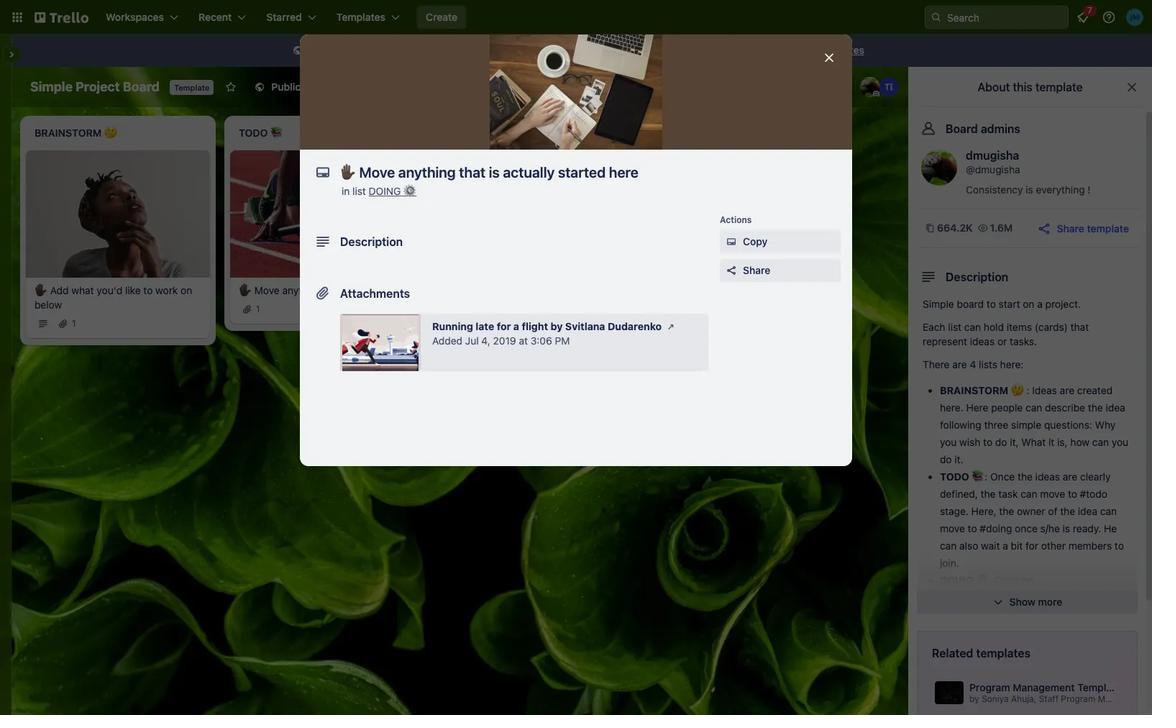 Task type: describe. For each thing, give the bounding box(es) containing it.
search image
[[931, 12, 943, 23]]

simple
[[1012, 419, 1042, 431]]

this for this is a public template for anyone on the internet to copy.
[[308, 44, 328, 56]]

the right of
[[1061, 505, 1076, 517]]

card template 📝
[[648, 350, 731, 362]]

1 down ✋🏿 move anything 'ready' here
[[256, 303, 260, 314]]

share button
[[720, 259, 841, 282]]

done
[[648, 298, 671, 311]]

defined,
[[940, 488, 978, 500]]

sm image for copy
[[725, 235, 739, 249]]

add
[[50, 284, 69, 296]]

dmugisha (dmugisha) image
[[922, 150, 958, 186]]

manager
[[1099, 694, 1134, 704]]

late
[[476, 320, 495, 332]]

1 horizontal spatial move
[[1041, 488, 1066, 500]]

each
[[923, 321, 946, 333]]

following
[[940, 419, 982, 431]]

create board from template link
[[591, 39, 741, 62]]

flight
[[522, 320, 548, 332]]

represent
[[923, 335, 968, 348]]

public
[[272, 81, 301, 93]]

created
[[1078, 384, 1113, 396]]

0 vertical spatial do
[[996, 436, 1008, 448]]

1 vertical spatial for
[[497, 320, 511, 332]]

related
[[933, 647, 974, 660]]

primary element
[[0, 0, 1153, 35]]

on for anyone
[[475, 44, 487, 56]]

0 vertical spatial doing
[[369, 185, 401, 197]]

sm image
[[664, 319, 679, 334]]

todo
[[940, 471, 970, 483]]

open information menu image
[[1102, 10, 1117, 24]]

✋🏿 for ✋🏿 move anything from doing to done here
[[648, 284, 661, 296]]

bit
[[1011, 540, 1023, 552]]

brainstorm 🤔
[[940, 384, 1024, 396]]

ongoing
[[995, 574, 1034, 586]]

dudarenko
[[608, 320, 662, 332]]

you'd
[[97, 284, 122, 296]]

: once the ideas are clearly defined, the task can move to #todo stage. here, the owner of the idea can move to #doing once s/he is ready. he can also wait a bit for other members to join.
[[940, 471, 1125, 569]]

start
[[999, 298, 1021, 310]]

is inside ": once the ideas are clearly defined, the task can move to #todo stage. here, the owner of the idea can move to #doing once s/he is ready. he can also wait a bit for other members to join."
[[1063, 522, 1071, 535]]

0 horizontal spatial do
[[940, 453, 952, 466]]

clearly
[[1081, 471, 1111, 483]]

the right once
[[1018, 471, 1033, 483]]

public
[[349, 44, 377, 56]]

each list can hold items (cards) that represent ideas or tasks.
[[923, 321, 1090, 348]]

: ideas are created here. here people can describe the idea following three simple questions: why you wish to do it, what it is, how can you do it.
[[940, 384, 1129, 466]]

1 down the what
[[72, 318, 76, 329]]

template right public
[[380, 44, 421, 56]]

the down task
[[1000, 505, 1015, 517]]

✋🏿 move anything 'ready' here
[[239, 284, 380, 296]]

done!
[[940, 591, 973, 604]]

move for ✋🏿 move anything from doing to done here
[[663, 284, 688, 296]]

description for actions
[[340, 235, 403, 248]]

tasks.
[[1010, 335, 1038, 348]]

more for explore
[[790, 44, 815, 56]]

2 vertical spatial on
[[1023, 298, 1035, 310]]

template inside program management template by soniya ahuja, staff program manager @ br
[[1078, 681, 1122, 694]]

internet
[[507, 44, 543, 56]]

is left public
[[330, 44, 338, 56]]

doing ⚙️ : ongoing done! 🙌🏽 : finished
[[940, 574, 1034, 604]]

✋🏿 add what you'd like to work on below
[[35, 284, 192, 311]]

0 vertical spatial template
[[174, 83, 210, 92]]

0 vertical spatial for
[[423, 44, 436, 56]]

the inside : ideas are created here. here people can describe the idea following three simple questions: why you wish to do it, what it is, how can you do it.
[[1089, 402, 1104, 414]]

or
[[998, 335, 1008, 348]]

1 horizontal spatial program
[[1062, 694, 1096, 704]]

share template button
[[1037, 221, 1130, 236]]

0 vertical spatial are
[[953, 358, 968, 371]]

show
[[1010, 596, 1036, 608]]

other
[[1042, 540, 1066, 552]]

the up here,
[[981, 488, 996, 500]]

simple for simple project board
[[30, 79, 73, 94]]

explore more templates link
[[743, 39, 873, 62]]

✋🏿 move anything from doing to done here link
[[648, 283, 815, 312]]

card
[[648, 350, 670, 362]]

doing inside doing ⚙️ : ongoing done! 🙌🏽 : finished
[[940, 574, 974, 586]]

1.6m
[[990, 222, 1013, 234]]

from inside ✋🏿 move anything from doing to done here
[[734, 284, 755, 296]]

program management template by soniya ahuja, staff program manager @ br
[[970, 681, 1153, 704]]

list for in
[[353, 185, 366, 197]]

is,
[[1058, 436, 1068, 448]]

1 horizontal spatial templates
[[977, 647, 1031, 660]]

template left explore
[[690, 44, 732, 56]]

br
[[1147, 694, 1153, 704]]

🙌🏽
[[975, 591, 988, 604]]

1 horizontal spatial board
[[946, 122, 979, 135]]

owner
[[1017, 505, 1046, 517]]

to left #todo
[[1068, 488, 1078, 500]]

a up at
[[514, 320, 520, 332]]

anyone
[[439, 44, 472, 56]]

4,
[[482, 335, 491, 347]]

also
[[960, 540, 979, 552]]

template.
[[721, 370, 760, 380]]

'ready'
[[325, 284, 357, 296]]

⚙️ inside doing ⚙️ : ongoing done! 🙌🏽 : finished
[[976, 574, 989, 586]]

can inside "each list can hold items (cards) that represent ideas or tasks."
[[965, 321, 982, 333]]

share for share template
[[1057, 222, 1085, 234]]

hold
[[984, 321, 1004, 333]]

move for ✋🏿 move anything 'ready' here
[[255, 284, 280, 296]]

how
[[1071, 436, 1090, 448]]

is left everything
[[1026, 183, 1034, 196]]

management
[[1013, 681, 1075, 694]]

wish
[[960, 436, 981, 448]]

members
[[1069, 540, 1113, 552]]

pm
[[555, 335, 570, 347]]

once
[[1015, 522, 1038, 535]]

anything for 'ready'
[[282, 284, 322, 296]]

: left finished
[[988, 591, 991, 604]]

public button
[[246, 76, 310, 99]]

board inside text box
[[123, 79, 160, 94]]

people
[[992, 402, 1023, 414]]

copy link
[[720, 230, 841, 253]]

of
[[1049, 505, 1058, 517]]

0 horizontal spatial by
[[551, 320, 563, 332]]

show more
[[1010, 596, 1063, 608]]

here inside ✋🏿 move anything from doing to done here
[[674, 298, 694, 311]]

✋🏿 for ✋🏿 add what you'd like to work on below
[[35, 284, 47, 296]]

is right card
[[705, 370, 712, 380]]

show more button
[[917, 591, 1138, 614]]

0 vertical spatial from
[[665, 44, 687, 56]]

added
[[432, 335, 463, 347]]

project
[[76, 79, 120, 94]]

!
[[1088, 183, 1091, 196]]

explore more templates
[[752, 44, 865, 56]]

0 horizontal spatial move
[[940, 522, 966, 535]]



Task type: vqa. For each thing, say whether or not it's contained in the screenshot.


Task type: locate. For each thing, give the bounding box(es) containing it.
program
[[970, 681, 1011, 694], [1062, 694, 1096, 704]]

to right wish
[[984, 436, 993, 448]]

1 vertical spatial move
[[940, 522, 966, 535]]

here
[[967, 402, 989, 414]]

7 notifications image
[[1075, 9, 1092, 26]]

can up join.
[[940, 540, 957, 552]]

0 horizontal spatial ideas
[[971, 335, 995, 348]]

to left start
[[987, 298, 996, 310]]

share template
[[1057, 222, 1130, 234]]

brainstorm
[[940, 384, 1009, 396]]

idea inside ": once the ideas are clearly defined, the task can move to #todo stage. here, the owner of the idea can move to #doing once s/he is ready. he can also wait a bit for other members to join."
[[1078, 505, 1098, 517]]

is
[[330, 44, 338, 56], [1026, 183, 1034, 196], [705, 370, 712, 380], [1063, 522, 1071, 535]]

1 horizontal spatial ✋🏿
[[239, 284, 252, 296]]

1 vertical spatial board
[[946, 122, 979, 135]]

you up it.
[[940, 436, 957, 448]]

by
[[551, 320, 563, 332], [970, 694, 980, 704]]

1 horizontal spatial more
[[1039, 596, 1063, 608]]

to inside : ideas are created here. here people can describe the idea following three simple questions: why you wish to do it, what it is, how can you do it.
[[984, 436, 993, 448]]

svitlana
[[565, 320, 606, 332]]

1 horizontal spatial from
[[734, 284, 755, 296]]

2 horizontal spatial template
[[1078, 681, 1122, 694]]

2 horizontal spatial ✋🏿
[[648, 284, 661, 296]]

1 vertical spatial doing
[[940, 574, 974, 586]]

1 horizontal spatial move
[[663, 284, 688, 296]]

0 vertical spatial board
[[123, 79, 160, 94]]

0 vertical spatial on
[[475, 44, 487, 56]]

this for this card is a template.
[[665, 370, 682, 380]]

jeremy miller (jeremymiller198) image
[[1127, 9, 1144, 26]]

0 horizontal spatial idea
[[1078, 505, 1098, 517]]

idea up why
[[1106, 402, 1126, 414]]

1 horizontal spatial for
[[497, 320, 511, 332]]

that
[[1071, 321, 1090, 333]]

: inside : ideas are created here. here people can describe the idea following three simple questions: why you wish to do it, what it is, how can you do it.
[[1027, 384, 1030, 396]]

0 horizontal spatial program
[[970, 681, 1011, 694]]

0 horizontal spatial description
[[340, 235, 403, 248]]

0 horizontal spatial this
[[308, 44, 328, 56]]

1 vertical spatial by
[[970, 694, 980, 704]]

template
[[174, 83, 210, 92], [673, 350, 715, 362], [1078, 681, 1122, 694]]

list inside "each list can hold items (cards) that represent ideas or tasks."
[[949, 321, 962, 333]]

ideas down it on the bottom right of page
[[1036, 471, 1061, 483]]

there
[[923, 358, 950, 371]]

template left star or unstar board icon
[[174, 83, 210, 92]]

here.
[[940, 402, 964, 414]]

0 horizontal spatial list
[[353, 185, 366, 197]]

create right the copy.
[[600, 44, 632, 56]]

on inside ✋🏿 add what you'd like to work on below
[[181, 284, 192, 296]]

2 vertical spatial template
[[1078, 681, 1122, 694]]

1 down done
[[665, 318, 669, 329]]

1 horizontal spatial create
[[600, 44, 632, 56]]

: right 🤔 at the bottom
[[1027, 384, 1030, 396]]

template inside button
[[1088, 222, 1130, 234]]

2 horizontal spatial for
[[1026, 540, 1039, 552]]

explore
[[752, 44, 788, 56]]

simple board to start on a project.
[[923, 298, 1081, 310]]

0 horizontal spatial on
[[181, 284, 192, 296]]

for up 2019
[[497, 320, 511, 332]]

once
[[991, 471, 1015, 483]]

0 vertical spatial by
[[551, 320, 563, 332]]

1 horizontal spatial simple
[[923, 298, 955, 310]]

stage.
[[940, 505, 969, 517]]

0 vertical spatial this
[[308, 44, 328, 56]]

1 horizontal spatial board
[[957, 298, 984, 310]]

share down everything
[[1057, 222, 1085, 234]]

1 vertical spatial description
[[946, 271, 1009, 283]]

what
[[1022, 436, 1046, 448]]

1 vertical spatial here
[[674, 298, 694, 311]]

program right 'staff'
[[1062, 694, 1096, 704]]

1 horizontal spatial this
[[665, 370, 682, 380]]

on right start
[[1023, 298, 1035, 310]]

simple up each
[[923, 298, 955, 310]]

1 vertical spatial this
[[665, 370, 682, 380]]

⚙️ up 🙌🏽
[[976, 574, 989, 586]]

0 vertical spatial ideas
[[971, 335, 995, 348]]

✋🏿 inside ✋🏿 move anything from doing to done here
[[648, 284, 661, 296]]

list for each
[[949, 321, 962, 333]]

to inside ✋🏿 add what you'd like to work on below
[[143, 284, 153, 296]]

a left project. on the right of the page
[[1038, 298, 1043, 310]]

doing right in
[[369, 185, 401, 197]]

attachments
[[340, 287, 410, 300]]

he
[[1104, 522, 1117, 535]]

for inside ": once the ideas are clearly defined, the task can move to #todo stage. here, the owner of the idea can move to #doing once s/he is ready. he can also wait a bit for other members to join."
[[1026, 540, 1039, 552]]

doing up "done!"
[[940, 574, 974, 586]]

None text field
[[333, 160, 808, 186]]

0 vertical spatial simple
[[30, 79, 73, 94]]

doing
[[758, 284, 784, 296]]

board right project
[[123, 79, 160, 94]]

s/he
[[1041, 522, 1060, 535]]

create for create board from template
[[600, 44, 632, 56]]

in
[[342, 185, 350, 197]]

this
[[308, 44, 328, 56], [665, 370, 682, 380]]

dmugisha link
[[966, 149, 1020, 162]]

templates up soniya
[[977, 647, 1031, 660]]

create up this is a public template for anyone on the internet to copy.
[[426, 11, 458, 23]]

0 horizontal spatial ✋🏿
[[35, 284, 47, 296]]

0 vertical spatial list
[[353, 185, 366, 197]]

this is a public template for anyone on the internet to copy.
[[308, 44, 583, 56]]

create
[[426, 11, 458, 23], [600, 44, 632, 56]]

board left admins
[[946, 122, 979, 135]]

items
[[1007, 321, 1033, 333]]

sm image for this is a public template for anyone on the internet to copy.
[[291, 44, 305, 58]]

on right anyone
[[475, 44, 487, 56]]

0 vertical spatial create
[[426, 11, 458, 23]]

description for related templates
[[946, 271, 1009, 283]]

ideas
[[1033, 384, 1058, 396]]

🤔
[[1011, 384, 1024, 396]]

share inside share template button
[[1057, 222, 1085, 234]]

3 ✋🏿 from the left
[[648, 284, 661, 296]]

template left @
[[1078, 681, 1122, 694]]

can up owner at the right bottom
[[1021, 488, 1038, 500]]

0 horizontal spatial move
[[255, 284, 280, 296]]

⚙️
[[404, 185, 417, 197], [976, 574, 989, 586]]

idea
[[1106, 402, 1126, 414], [1078, 505, 1098, 517]]

1 horizontal spatial anything
[[691, 284, 731, 296]]

move inside ✋🏿 move anything from doing to done here
[[663, 284, 688, 296]]

on
[[475, 44, 487, 56], [181, 284, 192, 296], [1023, 298, 1035, 310]]

questions:
[[1045, 419, 1093, 431]]

description down 'in list doing ⚙️'
[[340, 235, 403, 248]]

description up simple board to start on a project.
[[946, 271, 1009, 283]]

3:06
[[531, 335, 552, 347]]

1 horizontal spatial you
[[1112, 436, 1129, 448]]

664.2k
[[938, 222, 973, 234]]

this
[[1013, 81, 1033, 94]]

0 horizontal spatial more
[[790, 44, 815, 56]]

by up 'pm'
[[551, 320, 563, 332]]

#todo
[[1081, 488, 1108, 500]]

more for show
[[1039, 596, 1063, 608]]

1 horizontal spatial ⚙️
[[976, 574, 989, 586]]

create board from template
[[600, 44, 732, 56]]

list right in
[[353, 185, 366, 197]]

✋🏿 inside ✋🏿 add what you'd like to work on below
[[35, 284, 47, 296]]

everything
[[1036, 183, 1086, 196]]

template up card
[[673, 350, 715, 362]]

0 horizontal spatial share
[[743, 264, 771, 276]]

1 horizontal spatial list
[[949, 321, 962, 333]]

sm image
[[291, 44, 305, 58], [725, 235, 739, 249]]

1 horizontal spatial idea
[[1106, 402, 1126, 414]]

idea up ready.
[[1078, 505, 1098, 517]]

1 you from the left
[[940, 436, 957, 448]]

what
[[71, 284, 94, 296]]

board
[[123, 79, 160, 94], [946, 122, 979, 135]]

0 vertical spatial share
[[1057, 222, 1085, 234]]

ideas inside "each list can hold items (cards) that represent ideas or tasks."
[[971, 335, 995, 348]]

0 horizontal spatial from
[[665, 44, 687, 56]]

0 vertical spatial idea
[[1106, 402, 1126, 414]]

more
[[790, 44, 815, 56], [1039, 596, 1063, 608]]

idea inside : ideas are created here. here people can describe the idea following three simple questions: why you wish to do it, what it is, how can you do it.
[[1106, 402, 1126, 414]]

a inside ": once the ideas are clearly defined, the task can move to #todo stage. here, the owner of the idea can move to #doing once s/he is ready. he can also wait a bit for other members to join."
[[1003, 540, 1009, 552]]

0 horizontal spatial ⚙️
[[404, 185, 417, 197]]

2 ✋🏿 from the left
[[239, 284, 252, 296]]

anything for from
[[691, 284, 731, 296]]

here,
[[972, 505, 997, 517]]

Search field
[[943, 6, 1069, 28]]

three
[[985, 419, 1009, 431]]

1 vertical spatial idea
[[1078, 505, 1098, 517]]

board for simple
[[957, 298, 984, 310]]

1 vertical spatial ⚙️
[[976, 574, 989, 586]]

to right doing
[[787, 284, 796, 296]]

by left soniya
[[970, 694, 980, 704]]

here right done
[[674, 298, 694, 311]]

dmugisha
[[966, 149, 1020, 162]]

anything left 'ready'
[[282, 284, 322, 296]]

you down why
[[1112, 436, 1129, 448]]

simple left project
[[30, 79, 73, 94]]

Board name text field
[[23, 76, 167, 99]]

this left card
[[665, 370, 682, 380]]

the down "created"
[[1089, 402, 1104, 414]]

2019
[[493, 335, 516, 347]]

2 you from the left
[[1112, 436, 1129, 448]]

list up represent
[[949, 321, 962, 333]]

0 vertical spatial ⚙️
[[404, 185, 417, 197]]

sm image up public
[[291, 44, 305, 58]]

0 vertical spatial move
[[1041, 488, 1066, 500]]

0 vertical spatial here
[[360, 284, 380, 296]]

1 left late
[[461, 318, 465, 329]]

consistency is everything !
[[966, 183, 1091, 196]]

0 horizontal spatial board
[[123, 79, 160, 94]]

for right bit
[[1026, 540, 1039, 552]]

more right explore
[[790, 44, 815, 56]]

star or unstar board image
[[225, 81, 237, 93]]

here right 'ready'
[[360, 284, 380, 296]]

card
[[684, 370, 703, 380]]

board for create
[[634, 44, 662, 56]]

0 horizontal spatial here
[[360, 284, 380, 296]]

2 vertical spatial for
[[1026, 540, 1039, 552]]

for
[[423, 44, 436, 56], [497, 320, 511, 332], [1026, 540, 1039, 552]]

1 vertical spatial more
[[1039, 596, 1063, 608]]

added jul 4, 2019 at 3:06 pm
[[432, 335, 570, 347]]

back to home image
[[35, 6, 89, 29]]

0 vertical spatial templates
[[817, 44, 865, 56]]

0 horizontal spatial sm image
[[291, 44, 305, 58]]

move down stage.
[[940, 522, 966, 535]]

do left it,
[[996, 436, 1008, 448]]

here
[[360, 284, 380, 296], [674, 298, 694, 311]]

a left public
[[341, 44, 346, 56]]

the left the internet
[[489, 44, 504, 56]]

can up simple
[[1026, 402, 1043, 414]]

: inside ": once the ideas are clearly defined, the task can move to #todo stage. here, the owner of the idea can move to #doing once s/he is ready. he can also wait a bit for other members to join."
[[985, 471, 988, 483]]

1 vertical spatial template
[[673, 350, 715, 362]]

0 horizontal spatial create
[[426, 11, 458, 23]]

work
[[156, 284, 178, 296]]

this left public
[[308, 44, 328, 56]]

do
[[996, 436, 1008, 448], [940, 453, 952, 466]]

template down !
[[1088, 222, 1130, 234]]

1 move from the left
[[255, 284, 280, 296]]

1 ✋🏿 from the left
[[35, 284, 47, 296]]

on for work
[[181, 284, 192, 296]]

on right work
[[181, 284, 192, 296]]

✋🏿 for ✋🏿 move anything 'ready' here
[[239, 284, 252, 296]]

to down he
[[1115, 540, 1125, 552]]

1 vertical spatial board
[[957, 298, 984, 310]]

can up he
[[1101, 505, 1118, 517]]

consistency
[[966, 183, 1024, 196]]

1 vertical spatial simple
[[923, 298, 955, 310]]

are left the clearly
[[1063, 471, 1078, 483]]

1 anything from the left
[[282, 284, 322, 296]]

about this template
[[978, 81, 1083, 94]]

2 horizontal spatial on
[[1023, 298, 1035, 310]]

simple for simple board to start on a project.
[[923, 298, 955, 310]]

do left it.
[[940, 453, 952, 466]]

⚙️ right in
[[404, 185, 417, 197]]

📝
[[718, 350, 731, 362]]

jul
[[465, 335, 479, 347]]

move up of
[[1041, 488, 1066, 500]]

can left hold
[[965, 321, 982, 333]]

to left the copy.
[[546, 44, 555, 56]]

ideas down hold
[[971, 335, 995, 348]]

ideas inside ": once the ideas are clearly defined, the task can move to #todo stage. here, the owner of the idea can move to #doing once s/he is ready. he can also wait a bit for other members to join."
[[1036, 471, 1061, 483]]

0 horizontal spatial you
[[940, 436, 957, 448]]

can down why
[[1093, 436, 1110, 448]]

0 horizontal spatial templates
[[817, 44, 865, 56]]

trello inspiration (inspiringtaco) image
[[879, 77, 899, 97]]

it
[[1049, 436, 1055, 448]]

are up the describe
[[1060, 384, 1075, 396]]

soniya
[[982, 694, 1009, 704]]

list
[[353, 185, 366, 197], [949, 321, 962, 333]]

this card is a template.
[[665, 370, 760, 380]]

1 vertical spatial create
[[600, 44, 632, 56]]

below
[[35, 298, 62, 311]]

0 horizontal spatial anything
[[282, 284, 322, 296]]

templates up dmugisha (dmugisha) icon
[[817, 44, 865, 56]]

1 vertical spatial templates
[[977, 647, 1031, 660]]

1 vertical spatial sm image
[[725, 235, 739, 249]]

todo 📚
[[940, 471, 985, 483]]

more right show
[[1039, 596, 1063, 608]]

ready.
[[1073, 522, 1102, 535]]

1 horizontal spatial on
[[475, 44, 487, 56]]

1 horizontal spatial here
[[674, 298, 694, 311]]

0 horizontal spatial board
[[634, 44, 662, 56]]

dmugisha @dmugisha
[[966, 149, 1021, 176]]

2 anything from the left
[[691, 284, 731, 296]]

dmugisha (dmugisha) image
[[861, 77, 881, 97]]

share up doing
[[743, 264, 771, 276]]

are left 4
[[953, 358, 968, 371]]

for left anyone
[[423, 44, 436, 56]]

related templates
[[933, 647, 1031, 660]]

1 horizontal spatial template
[[673, 350, 715, 362]]

staff
[[1039, 694, 1059, 704]]

2 move from the left
[[663, 284, 688, 296]]

wait
[[982, 540, 1000, 552]]

4
[[970, 358, 977, 371]]

here:
[[1001, 358, 1024, 371]]

to right like
[[143, 284, 153, 296]]

: left once
[[985, 471, 988, 483]]

are inside ": once the ideas are clearly defined, the task can move to #todo stage. here, the owner of the idea can move to #doing once s/he is ready. he can also wait a bit for other members to join."
[[1063, 471, 1078, 483]]

create for create
[[426, 11, 458, 23]]

1 vertical spatial from
[[734, 284, 755, 296]]

is right s/he
[[1063, 522, 1071, 535]]

simple inside text box
[[30, 79, 73, 94]]

a down 📝
[[714, 370, 719, 380]]

by inside program management template by soniya ahuja, staff program manager @ br
[[970, 694, 980, 704]]

a left bit
[[1003, 540, 1009, 552]]

sm image down actions
[[725, 235, 739, 249]]

are inside : ideas are created here. here people can describe the idea following three simple questions: why you wish to do it, what it is, how can you do it.
[[1060, 384, 1075, 396]]

1 horizontal spatial ideas
[[1036, 471, 1061, 483]]

0 horizontal spatial for
[[423, 44, 436, 56]]

anything left doing
[[691, 284, 731, 296]]

1 vertical spatial share
[[743, 264, 771, 276]]

: left ongoing
[[989, 574, 992, 586]]

anything inside ✋🏿 move anything from doing to done here
[[691, 284, 731, 296]]

create inside button
[[426, 11, 458, 23]]

describe
[[1046, 402, 1086, 414]]

1 vertical spatial do
[[940, 453, 952, 466]]

about
[[978, 81, 1011, 94]]

share inside share button
[[743, 264, 771, 276]]

simple
[[30, 79, 73, 94], [923, 298, 955, 310]]

template right this
[[1036, 81, 1083, 94]]

1 horizontal spatial by
[[970, 694, 980, 704]]

a
[[341, 44, 346, 56], [1038, 298, 1043, 310], [514, 320, 520, 332], [714, 370, 719, 380], [1003, 540, 1009, 552]]

share for share
[[743, 264, 771, 276]]

(cards)
[[1035, 321, 1068, 333]]

doing ⚙️ link
[[369, 185, 417, 197]]

1
[[256, 303, 260, 314], [72, 318, 76, 329], [461, 318, 465, 329], [665, 318, 669, 329]]

program down 'related templates'
[[970, 681, 1011, 694]]

1 horizontal spatial sm image
[[725, 235, 739, 249]]

to inside ✋🏿 move anything from doing to done here
[[787, 284, 796, 296]]

to up also
[[968, 522, 978, 535]]

more inside button
[[1039, 596, 1063, 608]]

1 vertical spatial are
[[1060, 384, 1075, 396]]

1 horizontal spatial description
[[946, 271, 1009, 283]]

sm image inside copy link
[[725, 235, 739, 249]]

0 horizontal spatial template
[[174, 83, 210, 92]]

0 vertical spatial description
[[340, 235, 403, 248]]



